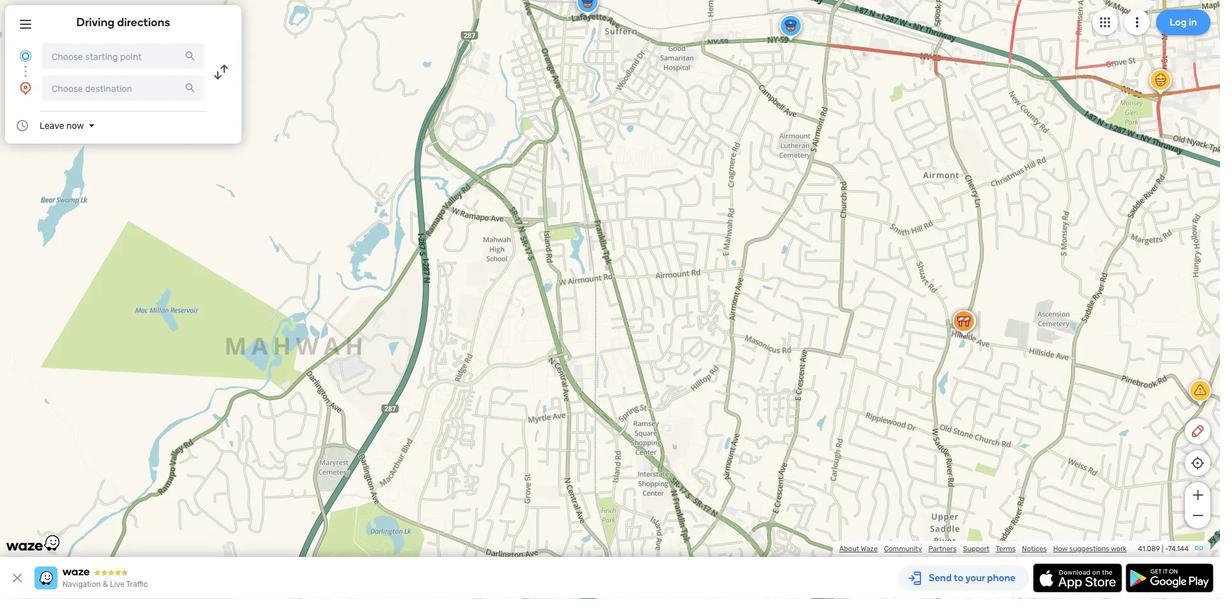 Task type: describe. For each thing, give the bounding box(es) containing it.
about waze community partners support terms notices how suggestions work
[[840, 545, 1127, 554]]

live
[[110, 581, 125, 590]]

74.144
[[1168, 545, 1189, 554]]

terms
[[996, 545, 1016, 554]]

|
[[1162, 545, 1164, 554]]

41.089 | -74.144
[[1138, 545, 1189, 554]]

navigation & live traffic
[[63, 581, 148, 590]]

partners
[[929, 545, 957, 554]]

pencil image
[[1190, 424, 1206, 440]]

support link
[[963, 545, 990, 554]]

work
[[1111, 545, 1127, 554]]

x image
[[10, 571, 25, 587]]

now
[[66, 120, 84, 131]]

zoom in image
[[1190, 488, 1206, 503]]

navigation
[[63, 581, 101, 590]]

traffic
[[126, 581, 148, 590]]

terms link
[[996, 545, 1016, 554]]

&
[[103, 581, 108, 590]]

notices link
[[1022, 545, 1047, 554]]

leave now
[[40, 120, 84, 131]]

driving directions
[[76, 15, 170, 29]]

how suggestions work link
[[1053, 545, 1127, 554]]



Task type: vqa. For each thing, say whether or not it's contained in the screenshot.
Leave
yes



Task type: locate. For each thing, give the bounding box(es) containing it.
location image
[[18, 81, 33, 96]]

partners link
[[929, 545, 957, 554]]

waze
[[861, 545, 878, 554]]

Choose destination text field
[[42, 75, 204, 101]]

-
[[1165, 545, 1168, 554]]

how
[[1053, 545, 1068, 554]]

notices
[[1022, 545, 1047, 554]]

support
[[963, 545, 990, 554]]

community link
[[884, 545, 922, 554]]

current location image
[[18, 49, 33, 64]]

driving
[[76, 15, 115, 29]]

directions
[[117, 15, 170, 29]]

about
[[840, 545, 859, 554]]

suggestions
[[1070, 545, 1110, 554]]

about waze link
[[840, 545, 878, 554]]

community
[[884, 545, 922, 554]]

Choose starting point text field
[[42, 43, 204, 69]]

zoom out image
[[1190, 509, 1206, 524]]

link image
[[1194, 544, 1204, 554]]

clock image
[[15, 118, 30, 134]]

41.089
[[1138, 545, 1160, 554]]

leave
[[40, 120, 64, 131]]



